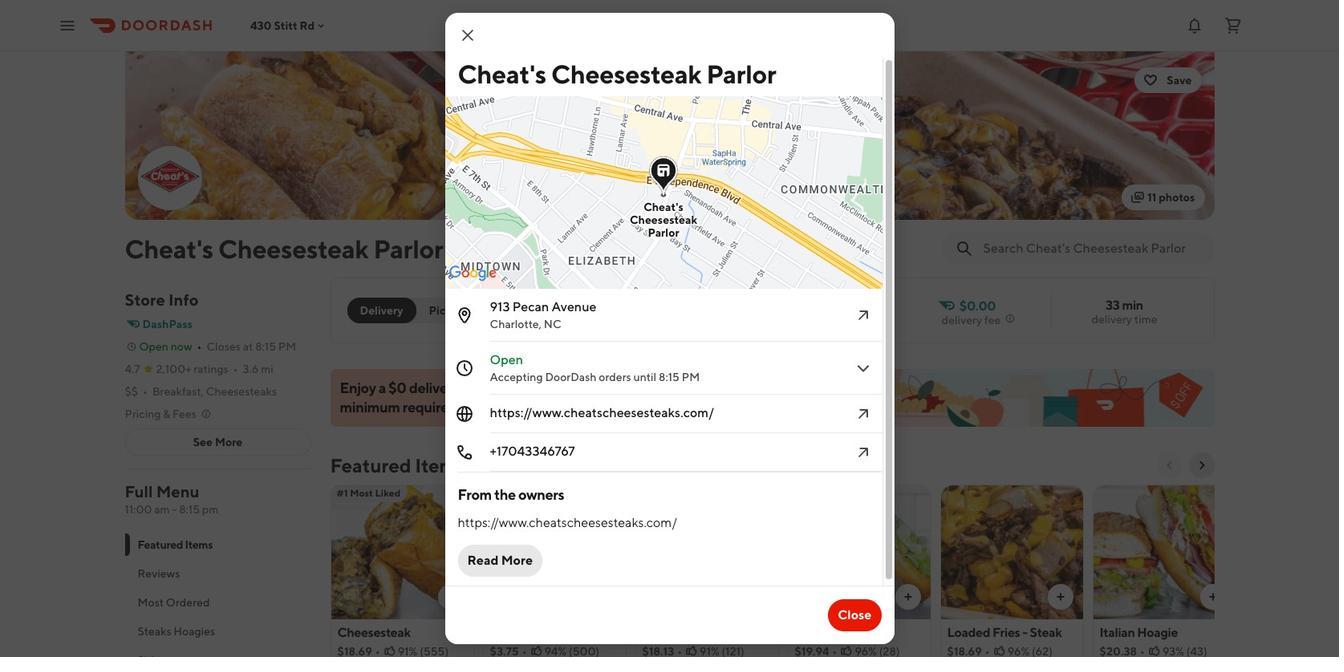 Task type: describe. For each thing, give the bounding box(es) containing it.
hoagie
[[1137, 625, 1178, 640]]

read more
[[467, 553, 533, 568]]

cheesesteaks
[[206, 385, 277, 398]]

close
[[838, 607, 872, 623]]

from
[[458, 486, 492, 503]]

see
[[193, 436, 213, 449]]

open for open accepting doordash orders until 8:15 pm
[[490, 352, 523, 368]]

cheat's cheesesteak parlor dialog
[[246, 0, 1068, 644]]

more for read more
[[501, 553, 533, 568]]

steak
[[1030, 625, 1062, 640]]

pecan
[[513, 299, 549, 315]]

most inside button
[[138, 596, 164, 609]]

chicken cheesesteak image
[[636, 485, 778, 619]]

click item image for avenue
[[853, 306, 873, 325]]

- inside button
[[1023, 625, 1028, 640]]

am
[[154, 503, 170, 516]]

nc
[[544, 318, 561, 331]]

enjoy a $0 delivery fee on your first order, $5 subtotal minimum required.
[[340, 380, 674, 416]]

breakfast,
[[152, 385, 204, 398]]

33 min delivery time
[[1092, 298, 1158, 326]]

most ordered button
[[125, 588, 311, 617]]

2,100+ ratings •
[[156, 363, 238, 376]]

most for #3
[[504, 487, 527, 499]]

group order button
[[491, 298, 577, 323]]

11 photos button
[[1122, 185, 1205, 210]]

charlotte,
[[490, 318, 542, 331]]

reviews button
[[125, 559, 311, 588]]

430
[[250, 19, 272, 32]]

close cheat's cheesesteak parlor image
[[458, 26, 477, 45]]

photos
[[1159, 191, 1195, 204]]

group
[[501, 304, 534, 317]]

$0.00
[[960, 299, 996, 314]]

subtotal
[[621, 380, 674, 396]]

8:15 for open
[[659, 371, 680, 384]]

click item image
[[853, 443, 873, 462]]

owners
[[518, 486, 564, 503]]

loaded fries - steak image
[[941, 485, 1083, 619]]

cali
[[795, 625, 817, 640]]

33
[[1106, 298, 1120, 313]]

#3 most liked button
[[483, 485, 626, 657]]

open menu image
[[58, 16, 77, 35]]

2,100+
[[156, 363, 191, 376]]

0 horizontal spatial pm
[[278, 340, 296, 353]]

#1 most liked
[[337, 487, 401, 499]]

order methods option group
[[347, 298, 478, 323]]

italian
[[1100, 625, 1135, 640]]

$0
[[388, 380, 407, 396]]

11 photos
[[1148, 191, 1195, 204]]

1 vertical spatial https://www.cheatscheesesteaks.com/
[[458, 515, 677, 530]]

Item Search search field
[[983, 240, 1202, 258]]

0 vertical spatial fee
[[985, 314, 1001, 327]]

accepting
[[490, 371, 543, 384]]

items inside heading
[[415, 454, 465, 477]]

store
[[125, 290, 165, 309]]

seasoned french fries image
[[483, 485, 626, 619]]

3.6
[[243, 363, 259, 376]]

hoagies
[[174, 625, 215, 638]]

0 items, open order cart image
[[1224, 16, 1243, 35]]

store info
[[125, 290, 199, 309]]

required.
[[403, 399, 460, 416]]

steaks hoagies
[[138, 625, 215, 638]]

italian hoagie
[[1100, 625, 1178, 640]]

4.7
[[125, 363, 140, 376]]

cheesesteak image
[[331, 485, 473, 619]]

430 stitt rd button
[[250, 19, 328, 32]]

open accepting doordash orders until 8:15 pm
[[490, 352, 700, 384]]

pickup
[[429, 304, 465, 317]]

• closes at 8:15 pm
[[197, 340, 296, 353]]

from the owners
[[458, 486, 564, 503]]

orders
[[599, 371, 631, 384]]

8:15 for full menu
[[179, 503, 200, 516]]

group order
[[501, 304, 568, 317]]

steaks
[[138, 625, 171, 638]]

map region
[[246, 0, 1068, 364]]

cali cheesesteak
[[795, 625, 892, 640]]

a
[[379, 380, 386, 396]]

delivery
[[360, 304, 403, 317]]

0 vertical spatial featured items
[[330, 454, 465, 477]]

$5
[[602, 380, 619, 396]]

pricing & fees button
[[125, 406, 213, 422]]

pricing
[[125, 408, 161, 420]]

1 horizontal spatial 8:15
[[255, 340, 276, 353]]

italian hoagie button
[[1093, 485, 1236, 657]]

1 horizontal spatial delivery
[[942, 314, 982, 327]]

italian hoagie image
[[1093, 485, 1235, 619]]

order
[[537, 304, 568, 317]]

time
[[1135, 313, 1158, 326]]

add item to cart image for loaded fries - steak
[[1054, 591, 1067, 603]]

liked for #3 most liked
[[529, 487, 555, 499]]

ordered
[[166, 596, 210, 609]]

add item to cart image for italian hoagie
[[1206, 591, 1219, 603]]

Delivery radio
[[347, 298, 416, 323]]

click item image for doordash
[[853, 359, 873, 378]]



Task type: vqa. For each thing, say whether or not it's contained in the screenshot.
is
no



Task type: locate. For each thing, give the bounding box(es) containing it.
on
[[485, 380, 501, 396]]

8:15 right "until"
[[659, 371, 680, 384]]

https://www.cheatscheesesteaks.com/ down "owners"
[[458, 515, 677, 530]]

info
[[168, 290, 199, 309]]

full
[[125, 482, 153, 501]]

loaded fries - steak button
[[940, 485, 1084, 657]]

your
[[504, 380, 532, 396]]

8:15
[[255, 340, 276, 353], [659, 371, 680, 384], [179, 503, 200, 516]]

https://www.cheatscheesesteaks.com/ down $5
[[490, 405, 714, 420]]

delivery inside enjoy a $0 delivery fee on your first order, $5 subtotal minimum required.
[[409, 380, 460, 396]]

cali cheesesteak button
[[788, 485, 931, 657]]

3.6 mi
[[243, 363, 273, 376]]

0 horizontal spatial •
[[143, 385, 148, 398]]

cheat's cheesesteak parlor
[[458, 59, 776, 89], [630, 201, 697, 239], [630, 201, 697, 239], [125, 234, 443, 264]]

1 horizontal spatial add item to cart image
[[1054, 591, 1067, 603]]

now
[[171, 340, 192, 353]]

- inside "full menu 11:00 am - 8:15 pm"
[[172, 503, 177, 516]]

1 vertical spatial •
[[233, 363, 238, 376]]

0 vertical spatial •
[[197, 340, 202, 353]]

read more button
[[458, 545, 543, 577]]

pm inside open accepting doordash orders until 8:15 pm
[[682, 371, 700, 384]]

pm
[[278, 340, 296, 353], [682, 371, 700, 384]]

1 horizontal spatial items
[[415, 454, 465, 477]]

0 horizontal spatial liked
[[375, 487, 401, 499]]

until
[[634, 371, 657, 384]]

full menu 11:00 am - 8:15 pm
[[125, 482, 218, 516]]

liked right the
[[529, 487, 555, 499]]

open down dashpass
[[139, 340, 168, 353]]

11
[[1148, 191, 1157, 204]]

fee inside enjoy a $0 delivery fee on your first order, $5 subtotal minimum required.
[[462, 380, 483, 396]]

powered by google image
[[449, 266, 496, 282]]

items up reviews button
[[185, 538, 213, 551]]

featured items heading
[[330, 453, 465, 478]]

2 horizontal spatial most
[[504, 487, 527, 499]]

1 horizontal spatial featured
[[330, 454, 411, 477]]

loaded fries - steak
[[947, 625, 1062, 640]]

0 horizontal spatial 8:15
[[179, 503, 200, 516]]

see more
[[193, 436, 243, 449]]

8:15 right at
[[255, 340, 276, 353]]

3 add item to cart image from the left
[[1206, 591, 1219, 603]]

$$ • breakfast, cheesesteaks
[[125, 385, 277, 398]]

add item to cart image for cali cheesesteak
[[902, 591, 914, 603]]

most for #1
[[350, 487, 373, 499]]

2 horizontal spatial •
[[233, 363, 238, 376]]

most inside button
[[504, 487, 527, 499]]

1 vertical spatial -
[[1023, 625, 1028, 640]]

enjoy
[[340, 380, 376, 396]]

1 horizontal spatial fee
[[985, 314, 1001, 327]]

1 vertical spatial more
[[501, 553, 533, 568]]

8:15 inside open accepting doordash orders until 8:15 pm
[[659, 371, 680, 384]]

0 horizontal spatial fee
[[462, 380, 483, 396]]

items
[[415, 454, 465, 477], [185, 538, 213, 551]]

pricing & fees
[[125, 408, 196, 420]]

stitt
[[274, 19, 297, 32]]

8:15 left pm
[[179, 503, 200, 516]]

1 liked from the left
[[375, 487, 401, 499]]

more right see
[[215, 436, 243, 449]]

2 vertical spatial click item image
[[853, 404, 873, 424]]

1 vertical spatial 8:15
[[659, 371, 680, 384]]

featured inside heading
[[330, 454, 411, 477]]

0 vertical spatial featured
[[330, 454, 411, 477]]

2 horizontal spatial add item to cart image
[[1206, 591, 1219, 603]]

click item image
[[853, 306, 873, 325], [853, 359, 873, 378], [853, 404, 873, 424]]

1 vertical spatial items
[[185, 538, 213, 551]]

items up from on the left of the page
[[415, 454, 465, 477]]

delivery fee
[[942, 314, 1001, 327]]

- right am
[[172, 503, 177, 516]]

close button
[[828, 599, 882, 632]]

8:15 inside "full menu 11:00 am - 8:15 pm"
[[179, 503, 200, 516]]

save
[[1167, 74, 1192, 87]]

more right read
[[501, 553, 533, 568]]

cheat's cheesesteak parlor image
[[125, 51, 1215, 220], [139, 148, 200, 209]]

featured up reviews on the bottom of the page
[[138, 538, 183, 551]]

#3
[[489, 487, 502, 499]]

Pickup radio
[[406, 298, 478, 323]]

0 horizontal spatial open
[[139, 340, 168, 353]]

1 vertical spatial click item image
[[853, 359, 873, 378]]

0 vertical spatial -
[[172, 503, 177, 516]]

read
[[467, 553, 499, 568]]

min
[[1122, 298, 1143, 313]]

1 vertical spatial featured items
[[138, 538, 213, 551]]

more for see more
[[215, 436, 243, 449]]

liked for #1 most liked
[[375, 487, 401, 499]]

cheesesteak inside button
[[819, 625, 892, 640]]

0 horizontal spatial more
[[215, 436, 243, 449]]

fries
[[993, 625, 1020, 640]]

0 vertical spatial https://www.cheatscheesesteaks.com/
[[490, 405, 714, 420]]

liked down the featured items heading
[[375, 487, 401, 499]]

open now
[[139, 340, 192, 353]]

0 horizontal spatial delivery
[[409, 380, 460, 396]]

2 horizontal spatial 8:15
[[659, 371, 680, 384]]

3 click item image from the top
[[853, 404, 873, 424]]

delivery inside 33 min delivery time
[[1092, 313, 1132, 326]]

0 vertical spatial more
[[215, 436, 243, 449]]

0 vertical spatial pm
[[278, 340, 296, 353]]

add item to cart image
[[902, 591, 914, 603], [1054, 591, 1067, 603], [1206, 591, 1219, 603]]

- right fries
[[1023, 625, 1028, 640]]

the
[[494, 486, 516, 503]]

0 horizontal spatial add item to cart image
[[902, 591, 914, 603]]

order,
[[562, 380, 599, 396]]

menu
[[156, 482, 199, 501]]

2 add item to cart image from the left
[[1054, 591, 1067, 603]]

first
[[535, 380, 560, 396]]

• right the now
[[197, 340, 202, 353]]

dashpass
[[142, 318, 192, 331]]

1 vertical spatial featured
[[138, 538, 183, 551]]

at
[[243, 340, 253, 353]]

1 vertical spatial fee
[[462, 380, 483, 396]]

cheesesteak
[[551, 59, 702, 89], [630, 213, 697, 226], [630, 213, 697, 226], [218, 234, 369, 264], [337, 625, 411, 640], [819, 625, 892, 640]]

pm
[[202, 503, 218, 516]]

1 horizontal spatial featured items
[[330, 454, 465, 477]]

2 vertical spatial •
[[143, 385, 148, 398]]

0 vertical spatial 8:15
[[255, 340, 276, 353]]

913 pecan avenue charlotte, nc
[[490, 299, 597, 331]]

open inside open accepting doordash orders until 8:15 pm
[[490, 352, 523, 368]]

0 vertical spatial click item image
[[853, 306, 873, 325]]

avenue
[[552, 299, 597, 315]]

0 horizontal spatial featured items
[[138, 538, 213, 551]]

1 horizontal spatial pm
[[682, 371, 700, 384]]

1 add item to cart image from the left
[[902, 591, 914, 603]]

rd
[[300, 19, 315, 32]]

1 horizontal spatial -
[[1023, 625, 1028, 640]]

1 click item image from the top
[[853, 306, 873, 325]]

steaks hoagies button
[[125, 617, 311, 646]]

pm right at
[[278, 340, 296, 353]]

more inside 'cheat's cheesesteak parlor' dialog
[[501, 553, 533, 568]]

0 vertical spatial items
[[415, 454, 465, 477]]

reviews
[[138, 567, 180, 580]]

-
[[172, 503, 177, 516], [1023, 625, 1028, 640]]

most right #1
[[350, 487, 373, 499]]

liked
[[375, 487, 401, 499], [529, 487, 555, 499]]

• left 3.6
[[233, 363, 238, 376]]

1 vertical spatial pm
[[682, 371, 700, 384]]

2 click item image from the top
[[853, 359, 873, 378]]

add item to cart image
[[444, 591, 457, 603]]

featured items up reviews on the bottom of the page
[[138, 538, 213, 551]]

#1
[[337, 487, 348, 499]]

featured items
[[330, 454, 465, 477], [138, 538, 213, 551]]

fees
[[172, 408, 196, 420]]

1 horizontal spatial more
[[501, 553, 533, 568]]

minimum
[[340, 399, 400, 416]]

previous button of carousel image
[[1163, 459, 1176, 472]]

2 horizontal spatial delivery
[[1092, 313, 1132, 326]]

liked inside button
[[529, 487, 555, 499]]

2 liked from the left
[[529, 487, 555, 499]]

see more button
[[126, 429, 310, 455]]

mi
[[261, 363, 273, 376]]

save button
[[1135, 67, 1202, 93]]

most up steaks
[[138, 596, 164, 609]]

• right $$
[[143, 385, 148, 398]]

featured up #1 most liked
[[330, 454, 411, 477]]

&
[[163, 408, 170, 420]]

1 horizontal spatial most
[[350, 487, 373, 499]]

next button of carousel image
[[1195, 459, 1208, 472]]

1 horizontal spatial open
[[490, 352, 523, 368]]

fee
[[985, 314, 1001, 327], [462, 380, 483, 396]]

0 horizontal spatial -
[[172, 503, 177, 516]]

notification bell image
[[1185, 16, 1204, 35]]

913
[[490, 299, 510, 315]]

open up accepting
[[490, 352, 523, 368]]

most right #3
[[504, 487, 527, 499]]

closes
[[207, 340, 241, 353]]

doordash
[[545, 371, 597, 384]]

pm right subtotal at the bottom
[[682, 371, 700, 384]]

0 horizontal spatial featured
[[138, 538, 183, 551]]

1 horizontal spatial liked
[[529, 487, 555, 499]]

loaded
[[947, 625, 990, 640]]

most ordered
[[138, 596, 210, 609]]

featured items up #1 most liked
[[330, 454, 465, 477]]

https://www.cheatscheesesteaks.com/
[[490, 405, 714, 420], [458, 515, 677, 530]]

open for open now
[[139, 340, 168, 353]]

+17043346767
[[490, 444, 575, 459]]

add item to cart image inside the italian hoagie button
[[1206, 591, 1219, 603]]

430 stitt rd
[[250, 19, 315, 32]]

0 horizontal spatial items
[[185, 538, 213, 551]]

cali cheesesteak image
[[788, 485, 930, 619]]

1 horizontal spatial •
[[197, 340, 202, 353]]

2 vertical spatial 8:15
[[179, 503, 200, 516]]

open
[[139, 340, 168, 353], [490, 352, 523, 368]]

0 horizontal spatial most
[[138, 596, 164, 609]]

most
[[350, 487, 373, 499], [504, 487, 527, 499], [138, 596, 164, 609]]



